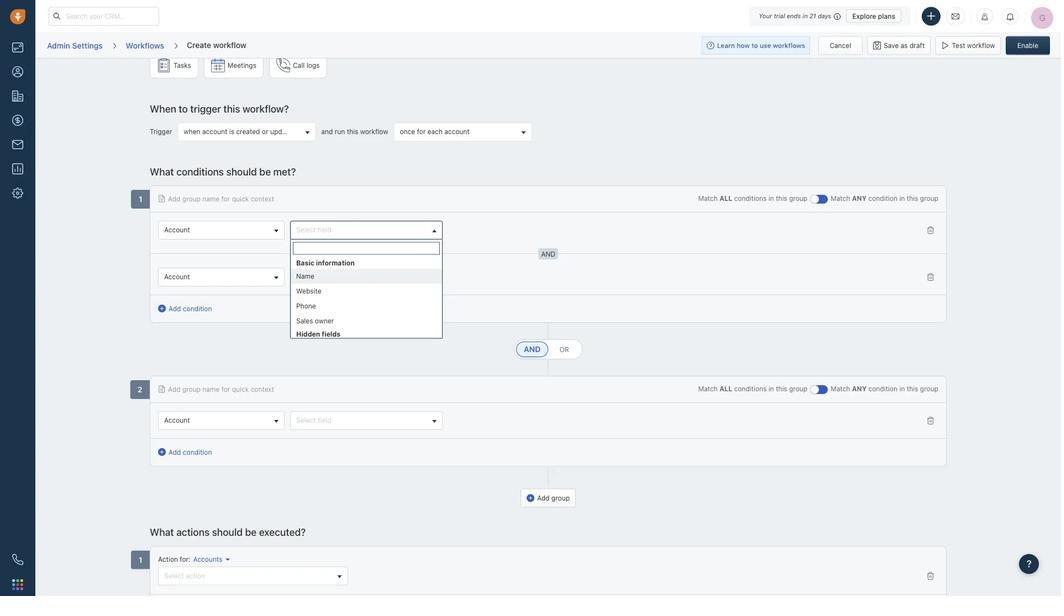Task type: describe. For each thing, give the bounding box(es) containing it.
freshworks switcher image
[[12, 580, 23, 591]]

as
[[901, 42, 908, 49]]

1 horizontal spatial workflow
[[360, 128, 388, 136]]

Search your CRM... text field
[[49, 7, 159, 26]]

trigger
[[190, 103, 221, 115]]

2 any from the top
[[852, 386, 867, 394]]

field for second select field button from the bottom
[[318, 274, 331, 281]]

create workflow
[[187, 40, 246, 49]]

option containing basic information
[[291, 257, 442, 329]]

test
[[952, 42, 965, 49]]

what for what conditions should be met?
[[150, 166, 174, 178]]

created
[[236, 128, 260, 136]]

1 any from the top
[[852, 195, 867, 203]]

basic
[[296, 259, 314, 267]]

basic information
[[296, 259, 355, 267]]

once for each account button
[[394, 123, 532, 142]]

conditions for select field dropdown button
[[734, 195, 767, 203]]

once for each account
[[400, 128, 470, 136]]

select inside select action button
[[164, 573, 184, 580]]

meetings button
[[204, 53, 264, 79]]

add group button
[[521, 490, 576, 508]]

email image
[[952, 12, 959, 21]]

to
[[179, 103, 188, 115]]

workflow for create workflow
[[213, 40, 246, 49]]

account for select field dropdown button
[[164, 227, 190, 234]]

account for first select field button from the bottom
[[164, 417, 190, 425]]

when account is created or updated button
[[178, 123, 316, 142]]

for inside button
[[417, 128, 426, 136]]

account button for select field dropdown button
[[158, 221, 285, 240]]

match all conditions in this group for select field dropdown button
[[698, 195, 807, 203]]

updated
[[270, 128, 296, 136]]

what conditions should be met?
[[150, 166, 296, 178]]

logs
[[307, 62, 320, 70]]

save
[[884, 42, 899, 49]]

add group
[[537, 495, 570, 503]]

match all conditions in this group for first select field button from the bottom
[[698, 386, 807, 394]]

what for what actions should be executed?
[[150, 527, 174, 539]]

add group name for quick context for first select field button from the bottom
[[168, 386, 274, 394]]

or link
[[548, 342, 580, 358]]

cancel
[[830, 42, 851, 49]]

trigger
[[150, 128, 172, 136]]

call
[[293, 62, 305, 70]]

settings
[[72, 41, 103, 50]]

save as draft button
[[867, 36, 931, 55]]

what actions should be executed?
[[150, 527, 306, 539]]

phone
[[296, 302, 316, 310]]

accounts button
[[190, 555, 230, 565]]

call logs
[[293, 62, 320, 70]]

explore plans link
[[846, 9, 901, 23]]

select action
[[164, 573, 205, 580]]

action for :
[[158, 556, 190, 564]]

sales owner option
[[291, 314, 442, 329]]

save as draft
[[884, 42, 925, 49]]

all for first select field button from the bottom
[[720, 386, 732, 394]]

account inside button
[[444, 128, 470, 136]]

2 select field button from the top
[[290, 412, 443, 431]]

admin settings
[[47, 41, 103, 50]]

test workflow
[[952, 42, 995, 49]]

2 quick from the top
[[232, 386, 249, 394]]

create
[[187, 40, 211, 49]]

when account is created or updated
[[184, 128, 296, 136]]

and run this workflow
[[321, 128, 388, 136]]

:
[[189, 556, 190, 564]]

match any condition in this group for select field dropdown button
[[831, 195, 938, 203]]

name
[[296, 272, 314, 280]]

met?
[[273, 166, 296, 178]]

workflows
[[126, 41, 164, 50]]

account inside button
[[202, 128, 227, 136]]

21
[[810, 12, 816, 20]]

action
[[158, 556, 178, 564]]

select action button
[[158, 568, 348, 586]]

enable button
[[1006, 36, 1050, 55]]

phone image
[[12, 555, 23, 566]]

list box containing basic information
[[291, 257, 442, 597]]

draft
[[910, 42, 925, 49]]

field for select field dropdown button
[[318, 227, 331, 234]]

hidden fields
[[296, 330, 340, 338]]

add for add group button
[[537, 495, 550, 503]]

match any condition in this group for first select field button from the bottom
[[831, 386, 938, 394]]

accounts
[[193, 556, 222, 564]]

add for 2nd add condition link from the top of the page
[[169, 449, 181, 457]]

workflow for test workflow
[[967, 42, 995, 49]]

website
[[296, 287, 321, 295]]

field for first select field button from the bottom
[[318, 417, 331, 425]]

tasks
[[174, 62, 191, 70]]



Task type: locate. For each thing, give the bounding box(es) containing it.
1 vertical spatial context
[[251, 386, 274, 394]]

meetings
[[228, 62, 256, 70]]

2 account from the top
[[164, 274, 190, 281]]

admin settings link
[[46, 37, 103, 54]]

1 vertical spatial field
[[318, 274, 331, 281]]

select field button
[[290, 221, 443, 240]]

1 match all conditions in this group from the top
[[698, 195, 807, 203]]

1 vertical spatial add condition
[[169, 449, 212, 457]]

3 account from the top
[[164, 417, 190, 425]]

0 vertical spatial add condition
[[169, 305, 212, 313]]

1 vertical spatial match any condition in this group
[[831, 386, 938, 394]]

be for met?
[[259, 166, 271, 178]]

phone element
[[7, 549, 29, 571]]

match
[[698, 195, 718, 203], [831, 195, 850, 203], [698, 386, 718, 394], [831, 386, 850, 394]]

0 vertical spatial group
[[150, 53, 947, 84]]

0 vertical spatial add condition link
[[158, 304, 212, 314]]

2 name from the top
[[202, 386, 220, 394]]

1 all from the top
[[720, 195, 732, 203]]

1 vertical spatial conditions
[[734, 195, 767, 203]]

trial
[[774, 12, 785, 20]]

name for account button corresponding to select field dropdown button
[[202, 195, 220, 203]]

group
[[789, 195, 807, 203], [920, 195, 938, 203], [182, 195, 201, 203], [789, 386, 807, 394], [920, 386, 938, 394], [182, 386, 201, 394], [551, 495, 570, 503]]

1 vertical spatial what
[[150, 527, 174, 539]]

0 vertical spatial name
[[202, 195, 220, 203]]

option
[[291, 257, 442, 329]]

2 vertical spatial account
[[164, 417, 190, 425]]

enable
[[1017, 42, 1038, 49]]

2 match all conditions in this group from the top
[[698, 386, 807, 394]]

when
[[150, 103, 176, 115]]

sales
[[296, 317, 313, 325]]

explore plans
[[852, 12, 895, 20]]

1 field from the top
[[318, 227, 331, 234]]

group containing name
[[291, 269, 442, 329]]

1 account from the left
[[202, 128, 227, 136]]

quick
[[232, 195, 249, 203], [232, 386, 249, 394]]

2 what from the top
[[150, 527, 174, 539]]

0 horizontal spatial workflow
[[213, 40, 246, 49]]

None search field
[[293, 242, 440, 255]]

what down the trigger
[[150, 166, 174, 178]]

account button for second select field button from the bottom
[[158, 268, 285, 287]]

1 vertical spatial select field
[[296, 274, 331, 281]]

workflow inside button
[[967, 42, 995, 49]]

1 what from the top
[[150, 166, 174, 178]]

be for executed?
[[245, 527, 257, 539]]

actions
[[176, 527, 210, 539]]

1 add condition link from the top
[[158, 304, 212, 314]]

2 horizontal spatial workflow
[[967, 42, 995, 49]]

account
[[202, 128, 227, 136], [444, 128, 470, 136]]

ends
[[787, 12, 801, 20]]

hidden
[[296, 330, 320, 338]]

add condition for 2nd add condition link from the top of the page
[[169, 449, 212, 457]]

1 horizontal spatial be
[[259, 166, 271, 178]]

2 match any condition in this group from the top
[[831, 386, 938, 394]]

workflow up meetings button
[[213, 40, 246, 49]]

cancel button
[[818, 36, 863, 55]]

1 account button from the top
[[158, 221, 285, 240]]

0 vertical spatial all
[[720, 195, 732, 203]]

all for select field dropdown button
[[720, 195, 732, 203]]

0 vertical spatial select field
[[296, 227, 331, 234]]

2 vertical spatial account button
[[158, 412, 285, 431]]

2 select field from the top
[[296, 274, 331, 281]]

0 vertical spatial match any condition in this group
[[831, 195, 938, 203]]

your
[[759, 12, 772, 20]]

0 horizontal spatial be
[[245, 527, 257, 539]]

1 vertical spatial account
[[164, 274, 190, 281]]

1 vertical spatial or
[[560, 346, 569, 354]]

add condition for second add condition link from the bottom
[[169, 305, 212, 313]]

1 vertical spatial add condition link
[[158, 448, 212, 458]]

1 vertical spatial any
[[852, 386, 867, 394]]

add group name for quick context
[[168, 195, 274, 203], [168, 386, 274, 394]]

context
[[251, 195, 274, 203], [251, 386, 274, 394]]

3 account button from the top
[[158, 412, 285, 431]]

test workflow button
[[935, 36, 1001, 55]]

match all conditions in this group
[[698, 195, 807, 203], [698, 386, 807, 394]]

phone option
[[291, 299, 442, 314]]

2 add condition link from the top
[[158, 448, 212, 458]]

condition
[[868, 195, 898, 203], [183, 305, 212, 313], [868, 386, 898, 394], [183, 449, 212, 457]]

website option
[[291, 284, 442, 299]]

group
[[150, 53, 947, 84], [291, 269, 442, 329]]

2 field from the top
[[318, 274, 331, 281]]

this
[[223, 103, 240, 115], [347, 128, 358, 136], [776, 195, 787, 203], [907, 195, 918, 203], [776, 386, 787, 394], [907, 386, 918, 394]]

1 horizontal spatial account
[[444, 128, 470, 136]]

name for first select field button from the bottom's account button
[[202, 386, 220, 394]]

2 vertical spatial select field
[[296, 417, 331, 425]]

2 context from the top
[[251, 386, 274, 394]]

0 vertical spatial be
[[259, 166, 271, 178]]

and link
[[516, 342, 548, 358], [516, 342, 548, 358]]

3 select field from the top
[[296, 417, 331, 425]]

1 vertical spatial select field button
[[290, 412, 443, 431]]

1 account from the top
[[164, 227, 190, 234]]

select
[[296, 227, 316, 234], [296, 274, 316, 281], [296, 417, 316, 425], [164, 573, 184, 580]]

group containing tasks
[[150, 53, 947, 84]]

workflow?
[[243, 103, 289, 115]]

or inside or "link"
[[560, 346, 569, 354]]

name option
[[291, 269, 442, 284]]

and
[[321, 128, 333, 136], [524, 345, 541, 355], [525, 346, 539, 354]]

match any condition in this group
[[831, 195, 938, 203], [831, 386, 938, 394]]

conditions for first select field button from the bottom
[[734, 386, 767, 394]]

0 horizontal spatial account
[[202, 128, 227, 136]]

1 select field button from the top
[[290, 268, 443, 287]]

be left met?
[[259, 166, 271, 178]]

0 vertical spatial match all conditions in this group
[[698, 195, 807, 203]]

workflow
[[213, 40, 246, 49], [967, 42, 995, 49], [360, 128, 388, 136]]

1 add condition from the top
[[169, 305, 212, 313]]

1 select field from the top
[[296, 227, 331, 234]]

add for second add condition link from the bottom
[[169, 305, 181, 313]]

0 vertical spatial account button
[[158, 221, 285, 240]]

0 vertical spatial quick
[[232, 195, 249, 203]]

or inside when account is created or updated button
[[262, 128, 268, 136]]

should down when account is created or updated
[[226, 166, 257, 178]]

0 vertical spatial select field button
[[290, 268, 443, 287]]

plans
[[878, 12, 895, 20]]

1 horizontal spatial or
[[560, 346, 569, 354]]

when to trigger this workflow?
[[150, 103, 289, 115]]

add inside add group button
[[537, 495, 550, 503]]

1 quick from the top
[[232, 195, 249, 203]]

select field for first select field button from the bottom
[[296, 417, 331, 425]]

0 vertical spatial or
[[262, 128, 268, 136]]

explore
[[852, 12, 876, 20]]

be left executed?
[[245, 527, 257, 539]]

3 field from the top
[[318, 417, 331, 425]]

should
[[226, 166, 257, 178], [212, 527, 243, 539]]

select field
[[296, 227, 331, 234], [296, 274, 331, 281], [296, 417, 331, 425]]

1 vertical spatial add group name for quick context
[[168, 386, 274, 394]]

1 name from the top
[[202, 195, 220, 203]]

1 vertical spatial quick
[[232, 386, 249, 394]]

0 vertical spatial add group name for quick context
[[168, 195, 274, 203]]

field inside dropdown button
[[318, 227, 331, 234]]

2 account from the left
[[444, 128, 470, 136]]

name
[[202, 195, 220, 203], [202, 386, 220, 394]]

1 vertical spatial match all conditions in this group
[[698, 386, 807, 394]]

should for actions
[[212, 527, 243, 539]]

0 vertical spatial field
[[318, 227, 331, 234]]

workflow left once
[[360, 128, 388, 136]]

2 account button from the top
[[158, 268, 285, 287]]

what up action
[[150, 527, 174, 539]]

1 match any condition in this group from the top
[[831, 195, 938, 203]]

1 vertical spatial account button
[[158, 268, 285, 287]]

1 add group name for quick context from the top
[[168, 195, 274, 203]]

2 vertical spatial conditions
[[734, 386, 767, 394]]

for
[[417, 128, 426, 136], [221, 195, 230, 203], [221, 386, 230, 394], [180, 556, 189, 564]]

2 all from the top
[[720, 386, 732, 394]]

0 vertical spatial account
[[164, 227, 190, 234]]

when
[[184, 128, 200, 136]]

be
[[259, 166, 271, 178], [245, 527, 257, 539]]

0 vertical spatial conditions
[[176, 166, 224, 178]]

group inside button
[[551, 495, 570, 503]]

all
[[720, 195, 732, 203], [720, 386, 732, 394]]

admin
[[47, 41, 70, 50]]

once
[[400, 128, 415, 136]]

1 context from the top
[[251, 195, 274, 203]]

1 vertical spatial all
[[720, 386, 732, 394]]

1 vertical spatial should
[[212, 527, 243, 539]]

your trial ends in 21 days
[[759, 12, 831, 20]]

call logs button
[[269, 53, 327, 79]]

select inside select field dropdown button
[[296, 227, 316, 234]]

conditions
[[176, 166, 224, 178], [734, 195, 767, 203], [734, 386, 767, 394]]

any
[[852, 195, 867, 203], [852, 386, 867, 394]]

0 vertical spatial what
[[150, 166, 174, 178]]

workflow right test at the top of page
[[967, 42, 995, 49]]

0 vertical spatial should
[[226, 166, 257, 178]]

0 vertical spatial any
[[852, 195, 867, 203]]

select field for second select field button from the bottom
[[296, 274, 331, 281]]

account button for first select field button from the bottom
[[158, 412, 285, 431]]

should for conditions
[[226, 166, 257, 178]]

2 add group name for quick context from the top
[[168, 386, 274, 394]]

1 vertical spatial be
[[245, 527, 257, 539]]

days
[[818, 12, 831, 20]]

list box
[[291, 257, 442, 597]]

fields
[[322, 330, 340, 338]]

tasks button
[[150, 53, 198, 79]]

action
[[186, 573, 205, 580]]

add condition
[[169, 305, 212, 313], [169, 449, 212, 457]]

information
[[316, 259, 355, 267]]

account
[[164, 227, 190, 234], [164, 274, 190, 281], [164, 417, 190, 425]]

account button
[[158, 221, 285, 240], [158, 268, 285, 287], [158, 412, 285, 431]]

should up accounts button at the left bottom of the page
[[212, 527, 243, 539]]

0 vertical spatial context
[[251, 195, 274, 203]]

sales owner
[[296, 317, 334, 325]]

context for select field dropdown button
[[251, 195, 274, 203]]

workflows link
[[125, 37, 165, 54]]

select field for select field dropdown button
[[296, 227, 331, 234]]

is
[[229, 128, 234, 136]]

owner
[[315, 317, 334, 325]]

or
[[262, 128, 268, 136], [560, 346, 569, 354]]

0 horizontal spatial or
[[262, 128, 268, 136]]

1 vertical spatial name
[[202, 386, 220, 394]]

add group name for quick context for select field dropdown button
[[168, 195, 274, 203]]

select field inside dropdown button
[[296, 227, 331, 234]]

context for first select field button from the bottom
[[251, 386, 274, 394]]

account right 'each'
[[444, 128, 470, 136]]

2 add condition from the top
[[169, 449, 212, 457]]

run
[[335, 128, 345, 136]]

2 vertical spatial field
[[318, 417, 331, 425]]

executed?
[[259, 527, 306, 539]]

account left is
[[202, 128, 227, 136]]

1 vertical spatial group
[[291, 269, 442, 329]]

account for second select field button from the bottom
[[164, 274, 190, 281]]

each
[[428, 128, 443, 136]]



Task type: vqa. For each thing, say whether or not it's contained in the screenshot.
the top Match ALL conditions in this group
yes



